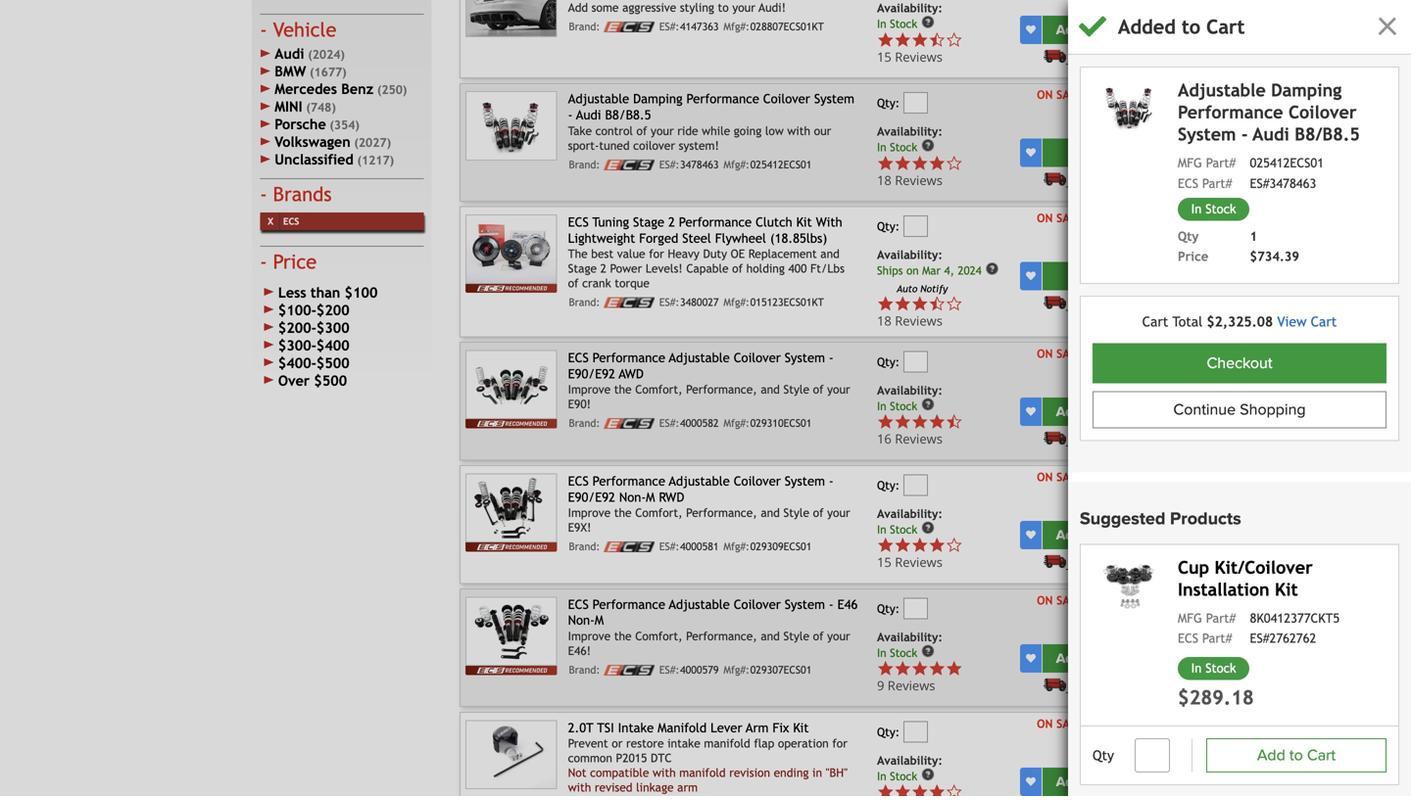 Task type: describe. For each thing, give the bounding box(es) containing it.
over
[[278, 373, 310, 389]]

4 add to wish list image from the top
[[1026, 531, 1036, 541]]

free for 3rd free shipping icon from the bottom of the page
[[1070, 51, 1093, 65]]

3 es#: from the top
[[659, 297, 679, 309]]

coilover
[[633, 138, 675, 152]]

mfg#: for 15 reviews
[[724, 541, 750, 553]]

lightweight
[[568, 231, 635, 246]]

system for ecs performance adjustable coilover system - e90/e92 non-m rwd improve the comfort, performance, and style of your e9x!
[[785, 474, 825, 489]]

free for third free shipping icon from the top
[[1070, 298, 1093, 312]]

total
[[1173, 314, 1203, 330]]

with down dtc on the left
[[653, 767, 676, 780]]

free shipping image for 15 reviews
[[1044, 555, 1066, 568]]

availability: for ecs performance adjustable coilover system - e90/e92 awd
[[877, 384, 943, 397]]

qty: for 9
[[877, 602, 900, 616]]

system for ecs performance adjustable coilover system - e90/e92 awd improve the comfort, performance, and style of your e90!
[[785, 350, 825, 366]]

kit/coilover
[[1215, 558, 1313, 578]]

kit inside cup kit/coilover installation kit
[[1275, 580, 1298, 600]]

2024
[[958, 264, 982, 278]]

$968.99
[[1100, 608, 1141, 622]]

3 shipping from the top
[[1097, 298, 1141, 312]]

8k0412377ckt5
[[1250, 611, 1340, 626]]

cart right view
[[1311, 314, 1337, 330]]

1 ecs - corporate logo image from the top
[[604, 21, 655, 32]]

ecs tuning stage 2 performance clutch kit with lightweight forged steel flywheel (18.85lbs) the best value for heavy duty oe replacement and stage 2 power levels! capable of holding 400 ft/lbs of crank torque
[[568, 215, 845, 290]]

fix
[[773, 721, 789, 736]]

2 qty: from the top
[[877, 220, 900, 233]]

chat with us link
[[1249, 748, 1396, 781]]

1 availability: in stock from the top
[[877, 1, 943, 31]]

4147363
[[680, 20, 719, 33]]

2 shipping from the top
[[1097, 175, 1141, 188]]

0 horizontal spatial 025412ecs01
[[750, 159, 812, 171]]

2 empty star image from the top
[[946, 784, 963, 797]]

mfg#: for 16 reviews
[[724, 418, 750, 430]]

your inside ecs performance adjustable coilover system - e90/e92 awd improve the comfort, performance, and style of your e90!
[[827, 383, 850, 397]]

adjustable inside adjustable damping performance coilover system - audi b8/b8.5 take control of your ride while going low with our sport-tuned coilover system!
[[568, 91, 629, 106]]

(2024)
[[308, 48, 345, 61]]

15 for question sign icon for ecs performance adjustable coilover system - e90/e92 non-m rwd
[[877, 554, 892, 571]]

availability: in stock for ecs performance adjustable coilover system - e90/e92 non-m rwd
[[877, 507, 943, 537]]

common
[[568, 752, 612, 766]]

es#: for 16 reviews
[[659, 418, 679, 430]]

4,
[[944, 264, 954, 278]]

9
[[877, 677, 884, 695]]

adjustable damping performance coilover system - audi b8/b8.5 link
[[568, 91, 855, 122]]

installation
[[1178, 580, 1270, 600]]

1 shipping from the top
[[1097, 51, 1141, 65]]

the inside ecs performance adjustable coilover system - e90/e92 awd improve the comfort, performance, and style of your e90!
[[614, 383, 632, 397]]

3 sale from the top
[[1057, 347, 1083, 361]]

x ecs
[[268, 216, 299, 227]]

3 on from the top
[[1037, 347, 1053, 361]]

add to cart button for 2nd add to wish list image
[[1043, 139, 1141, 167]]

qty: for 15
[[877, 479, 900, 493]]

ecs right x
[[283, 216, 299, 227]]

rwd
[[659, 490, 684, 505]]

over $500 link
[[260, 373, 424, 390]]

- for adjustable damping performance coilover system - audi b8/b8.5 take control of your ride while going low with our sport-tuned coilover system!
[[568, 107, 573, 122]]

question sign image for ecs performance adjustable coilover system - e90/e92 non-m rwd
[[921, 521, 935, 535]]

suggested
[[1080, 509, 1166, 530]]

availability: for ecs performance adjustable coilover system - e46 non-m
[[877, 631, 943, 644]]

audi for adjustable damping performance coilover system - audi b8/b8.5 take control of your ride while going low with our sport-tuned coilover system!
[[576, 107, 601, 122]]

ships
[[877, 264, 903, 278]]

or
[[612, 737, 623, 751]]

3 free shipping from the top
[[1070, 298, 1141, 312]]

qty: for 16
[[877, 355, 900, 369]]

empty star image for 18 reviews
[[946, 296, 963, 313]]

cart down $917.99 at the top
[[1101, 145, 1128, 161]]

coilover for ecs performance adjustable coilover system - e90/e92 awd improve the comfort, performance, and style of your e90!
[[734, 350, 781, 366]]

ecs performance adjustable coilover system - e90/e92 non-m rwd link
[[568, 474, 834, 505]]

volkswagen
[[275, 134, 351, 150]]

availability: for ecs performance adjustable coilover system - e90/e92 non-m rwd
[[877, 507, 943, 521]]

your inside adjustable damping performance coilover system - audi b8/b8.5 take control of your ride while going low with our sport-tuned coilover system!
[[651, 124, 674, 137]]

view
[[1277, 314, 1307, 330]]

awd
[[619, 366, 644, 382]]

in
[[812, 767, 822, 780]]

1 empty star image from the top
[[946, 537, 963, 554]]

20%
[[1117, 88, 1139, 101]]

adjustable for 16 reviews
[[669, 350, 730, 366]]

$289.18
[[1178, 687, 1254, 710]]

2 16 reviews link from the top
[[877, 430, 963, 448]]

operation
[[778, 737, 829, 751]]

sport-
[[568, 138, 599, 152]]

2 free shipping from the top
[[1070, 175, 1141, 188]]

non- for 9
[[568, 613, 595, 628]]

on inside on sale save 20% $917.99 $734.39
[[1037, 88, 1053, 101]]

4 shipping from the top
[[1097, 434, 1141, 447]]

availability: in stock for ecs performance adjustable coilover system - e46 non-m
[[877, 631, 943, 660]]

ecs tuning stage 2 performance clutch kit with lightweight forged steel flywheel (18.85lbs) link
[[568, 215, 843, 246]]

ecs inside ecs performance adjustable coilover system - e90/e92 non-m rwd improve the comfort, performance, and style of your e9x!
[[568, 474, 589, 489]]

system for ecs performance adjustable coilover system - e46 non-m improve the comfort, performance, and style of your e46!
[[785, 597, 825, 612]]

damping for adjustable damping performance coilover system - audi b8/b8.5 take control of your ride while going low with our sport-tuned coilover system!
[[633, 91, 683, 106]]

cup kit/coilover installation kit link
[[1178, 558, 1313, 600]]

reviews for adjustable damping performance coilover system - audi b8/b8.5
[[895, 171, 943, 189]]

1 brand: from the top
[[569, 20, 600, 33]]

cart right added
[[1207, 15, 1245, 38]]

2 free shipping image from the top
[[1044, 172, 1066, 186]]

save for $52.79
[[1087, 717, 1113, 731]]

cart left the 'continue'
[[1101, 404, 1128, 421]]

es#4147363 - 028807ecs01kt - audi b8.5 s4 / a4 s-line rear diffuser - gloss black - add some aggressive styling to your audi! - ecs - audi image
[[465, 0, 557, 37]]

in stock for 8k0412377ckt5 ecs part#
[[1191, 662, 1236, 676]]

availability: in stock for adjustable damping performance coilover system - audi b8/b8.5
[[877, 125, 943, 154]]

4 15 reviews link from the top
[[877, 554, 963, 571]]

1 ecs tuning recommends this product. image from the top
[[465, 284, 557, 293]]

on sale save 20% $917.99 $734.39
[[1037, 88, 1141, 135]]

of inside ecs performance adjustable coilover system - e90/e92 non-m rwd improve the comfort, performance, and style of your e9x!
[[813, 506, 824, 520]]

ecs inside ecs performance adjustable coilover system - e90/e92 awd improve the comfort, performance, and style of your e90!
[[568, 350, 589, 366]]

sale inside 'on sale save 40% $87.99 $52.79'
[[1057, 717, 1083, 731]]

checkout
[[1207, 354, 1273, 373]]

with inside adjustable damping performance coilover system - audi b8/b8.5 take control of your ride while going low with our sport-tuned coilover system!
[[787, 124, 811, 137]]

3478463
[[680, 159, 719, 171]]

ft/lbs
[[810, 262, 845, 276]]

2 9 reviews link from the top
[[877, 677, 963, 695]]

2 empty star image from the top
[[946, 155, 963, 172]]

performance inside ecs performance adjustable coilover system - e90/e92 awd improve the comfort, performance, and style of your e90!
[[593, 350, 665, 366]]

0 vertical spatial $500
[[316, 355, 350, 372]]

sale inside on sale $736.09
[[1057, 211, 1083, 225]]

15 for fifth question sign icon from the bottom of the page
[[877, 48, 892, 66]]

on sale save 15% for 15 reviews
[[1037, 470, 1139, 484]]

028807ecs01kt
[[750, 20, 824, 33]]

flap
[[754, 737, 775, 751]]

es#: 4000582 mfg#: 029310ecs01
[[659, 418, 812, 430]]

- for ecs performance adjustable coilover system - e90/e92 non-m rwd improve the comfort, performance, and style of your e9x!
[[829, 474, 834, 489]]

compatible
[[590, 767, 649, 780]]

2 save from the top
[[1087, 347, 1113, 361]]

less than $100 $100-$200 $200-$300 $300-$400 $400-$500 over $500
[[278, 285, 378, 389]]

continue
[[1174, 401, 1236, 419]]

free shipping image for 16 reviews
[[1044, 431, 1066, 445]]

4 on from the top
[[1037, 470, 1053, 484]]

star image inside "16 reviews" link
[[929, 414, 946, 431]]

question sign image for $968.99
[[921, 645, 935, 659]]

question sign image for 2.0t tsi intake manifold lever arm fix kit
[[921, 768, 935, 782]]

improve inside ecs performance adjustable coilover system - e90/e92 non-m rwd improve the comfort, performance, and style of your e9x!
[[568, 506, 611, 520]]

reviews for ecs performance adjustable coilover system - e46 non-m
[[888, 677, 935, 695]]

continue shopping
[[1174, 401, 1306, 419]]

$400-$500 link
[[260, 355, 424, 373]]

flywheel
[[715, 231, 766, 246]]

ecs tuning recommends this product. image for 15
[[465, 543, 557, 552]]

4 free shipping from the top
[[1070, 434, 1141, 447]]

3 free shipping image from the top
[[1044, 296, 1066, 309]]

ecs - corporate logo image for 9 reviews
[[604, 666, 655, 676]]

5 free shipping from the top
[[1070, 557, 1141, 571]]

ecs inside ecs performance adjustable coilover system - e46 non-m improve the comfort, performance, and style of your e46!
[[568, 597, 589, 612]]

es#: for 18 reviews
[[659, 159, 679, 171]]

on inside on sale $736.09
[[1037, 211, 1053, 225]]

free for second free shipping icon from the bottom of the page
[[1070, 175, 1093, 188]]

best
[[591, 247, 614, 261]]

performance inside ecs performance adjustable coilover system - e90/e92 non-m rwd improve the comfort, performance, and style of your e9x!
[[593, 474, 665, 489]]

3 15 reviews link from the top
[[877, 537, 1017, 571]]

9 reviews
[[877, 677, 935, 695]]

mfg#: for 18 reviews
[[724, 159, 750, 171]]

ecs - corporate logo image for 18 reviews
[[604, 160, 655, 170]]

coilover for adjustable damping performance coilover system - audi b8/b8.5
[[1289, 102, 1357, 123]]

style inside ecs performance adjustable coilover system - e90/e92 awd improve the comfort, performance, and style of your e90!
[[784, 383, 810, 397]]

your inside ecs performance adjustable coilover system - e46 non-m improve the comfort, performance, and style of your e46!
[[827, 630, 850, 643]]

dtc
[[651, 752, 672, 766]]

performance inside ecs performance adjustable coilover system - e46 non-m improve the comfort, performance, and style of your e46!
[[593, 597, 665, 612]]

$823.64 for 16 reviews
[[1079, 376, 1138, 394]]

the inside ecs performance adjustable coilover system - e90/e92 non-m rwd improve the comfort, performance, and style of your e9x!
[[614, 506, 632, 520]]

levels!
[[646, 262, 683, 276]]

free for first free shipping image from the bottom of the page
[[1070, 681, 1093, 694]]

of inside ecs performance adjustable coilover system - e90/e92 awd improve the comfort, performance, and style of your e90!
[[813, 383, 824, 397]]

18 for 1st '18 reviews' link
[[877, 171, 892, 189]]

5 shipping from the top
[[1097, 557, 1141, 571]]

intake
[[618, 721, 654, 736]]

0 vertical spatial manifold
[[704, 737, 750, 751]]

availability: in stock for 2.0t tsi intake manifold lever arm fix kit
[[877, 754, 943, 783]]

4000579
[[680, 665, 719, 677]]

styling
[[680, 0, 714, 14]]

025412ecs01 inside the 025412ecs01 ecs part#
[[1250, 156, 1324, 171]]

performance inside adjustable damping performance coilover system - audi b8/b8.5 take control of your ride while going low with our sport-tuned coilover system!
[[687, 91, 759, 106]]

checkout link
[[1093, 343, 1387, 384]]

revision
[[729, 767, 770, 780]]

free for free shipping image associated with 15 reviews
[[1070, 557, 1093, 571]]

2 15 reviews link from the top
[[877, 48, 963, 66]]

ecs tuning recommends this product. image for 16
[[465, 420, 557, 429]]

holding
[[746, 262, 785, 276]]

cart up cup kit/coilover installation kit "image"
[[1101, 527, 1128, 544]]

tuning
[[592, 215, 629, 230]]

price inside the 1 price
[[1178, 250, 1209, 264]]

performance, inside ecs performance adjustable coilover system - e90/e92 awd improve the comfort, performance, and style of your e90!
[[686, 383, 757, 397]]

take
[[568, 124, 592, 137]]

2 add to wish list image from the top
[[1026, 148, 1036, 158]]

audi inside vehicle audi (2024) bmw (1677) mercedes benz (250) mini (748) porsche (354) volkswagen (2027) unclassified (1217)
[[275, 46, 304, 62]]

es#3195806 - 021071ecs01 -  2.0t tsi intake manifold lever arm fix kit - prevent or restore intake manifold flap operation for common p2015 dtc - ecs - audi volkswagen image
[[465, 721, 557, 790]]

benz
[[341, 81, 374, 97]]

3 save from the top
[[1087, 470, 1113, 484]]

with down not
[[568, 781, 591, 795]]

aggressive
[[622, 0, 676, 14]]

0 horizontal spatial price
[[273, 251, 317, 274]]

add to cart button for 3rd add to wish list image
[[1043, 262, 1141, 291]]

1 18 reviews from the top
[[877, 171, 943, 189]]

$200
[[316, 302, 350, 319]]

(748)
[[306, 101, 336, 114]]

1 mfg#: from the top
[[724, 20, 750, 33]]

linkage
[[636, 781, 674, 795]]

1 16 reviews link from the top
[[877, 414, 1017, 448]]

revised
[[595, 781, 633, 795]]

1 add to wish list image from the top
[[1026, 25, 1036, 35]]

add to cart button for $823.64 add to wish list icon
[[1043, 645, 1141, 673]]

4 sale from the top
[[1057, 470, 1083, 484]]

ecs inside 8k0412377ckt5 ecs part#
[[1178, 632, 1199, 647]]

1 free shipping from the top
[[1070, 51, 1141, 65]]

your inside ecs performance adjustable coilover system - e90/e92 non-m rwd improve the comfort, performance, and style of your e9x!
[[827, 506, 850, 520]]

the
[[568, 247, 588, 261]]

mar
[[922, 264, 941, 278]]

es#3480027 - 015123ecs01kt -  ecs tuning stage 2 performance clutch kit with lightweight forged steel flywheel (18.85lbs) - the best value for heavy duty oe replacement and stage 2 power levels! capable of holding 400 ft/lbs of crank torque - ecs - volkswagen image
[[465, 215, 557, 284]]

15% for 16 reviews
[[1117, 347, 1139, 361]]

ecs tuning recommends this product. image for 9
[[465, 667, 557, 676]]

cup kit/coilover installation kit
[[1178, 558, 1313, 600]]

kit inside 2.0t tsi intake manifold lever arm fix kit prevent or restore intake manifold flap operation for common p2015 dtc not compatible with manifold revision ending in "bh" with revised linkage arm
[[793, 721, 809, 736]]

- for adjustable damping performance coilover system - audi b8/b8.5
[[1242, 124, 1248, 145]]

chat
[[1300, 758, 1329, 771]]

ecs performance adjustable coilover system - e90/e92 awd link
[[568, 350, 834, 382]]

brands
[[273, 183, 332, 206]]

ride
[[677, 124, 698, 137]]

mercedes
[[275, 81, 337, 97]]

bmw
[[275, 63, 306, 80]]

2 18 reviews link from the top
[[877, 171, 963, 189]]

our
[[814, 124, 831, 137]]

reviews for ecs performance adjustable coilover system - e90/e92 non-m rwd
[[895, 554, 943, 571]]

on sale save 15% for 16 reviews
[[1037, 347, 1139, 361]]

and inside ecs performance adjustable coilover system - e90/e92 awd improve the comfort, performance, and style of your e90!
[[761, 383, 780, 397]]

ecs inside the 025412ecs01 ecs part#
[[1178, 176, 1199, 191]]

of inside ecs performance adjustable coilover system - e46 non-m improve the comfort, performance, and style of your e46!
[[813, 630, 824, 643]]

1 question sign image from the top
[[921, 15, 935, 29]]

vehicle
[[273, 18, 337, 41]]

es#2762762
[[1250, 632, 1316, 647]]

1 vertical spatial 2
[[600, 262, 607, 276]]

cart left the total
[[1142, 314, 1169, 330]]

es#: 4147363 mfg#: 028807ecs01kt
[[659, 20, 824, 33]]

availability: ships on mar 4, 2024
[[877, 248, 982, 278]]

audi for adjustable damping performance coilover system - audi b8/b8.5
[[1253, 124, 1290, 145]]

cart down $968.99 on the right bottom
[[1101, 651, 1128, 667]]

15 reviews for question sign icon for ecs performance adjustable coilover system - e90/e92 non-m rwd
[[877, 554, 943, 571]]

sale inside on sale save 20% $917.99 $734.39
[[1057, 88, 1083, 101]]

(1217)
[[357, 154, 394, 167]]

question sign image for $736.09
[[985, 262, 999, 276]]

es#4000581 - 029309ecs01 - ecs performance adjustable coilover system - e90/e92 non-m rwd - improve the comfort, performance, and style of your e9x! - ecs - bmw image
[[465, 474, 557, 543]]

adjustable damping performance coilover system - audi b8/b8.5
[[1178, 80, 1360, 145]]

reviews for ecs performance adjustable coilover system - e90/e92 awd
[[895, 430, 943, 448]]

some
[[592, 0, 619, 14]]

1 free shipping image from the top
[[1044, 49, 1066, 62]]

and inside ecs tuning stage 2 performance clutch kit with lightweight forged steel flywheel (18.85lbs) the best value for heavy duty oe replacement and stage 2 power levels! capable of holding 400 ft/lbs of crank torque
[[821, 247, 840, 261]]

18 for second '18 reviews' link from the bottom of the page
[[877, 312, 892, 330]]

for inside ecs tuning stage 2 performance clutch kit with lightweight forged steel flywheel (18.85lbs) the best value for heavy duty oe replacement and stage 2 power levels! capable of holding 400 ft/lbs of crank torque
[[649, 247, 664, 261]]



Task type: locate. For each thing, give the bounding box(es) containing it.
m for 15
[[646, 490, 655, 505]]

None text field
[[903, 216, 928, 237], [903, 475, 928, 496], [903, 722, 928, 743], [903, 216, 928, 237], [903, 475, 928, 496], [903, 722, 928, 743]]

non- inside ecs performance adjustable coilover system - e46 non-m improve the comfort, performance, and style of your e46!
[[568, 613, 595, 628]]

1 performance, from the top
[[686, 383, 757, 397]]

$917.99
[[1100, 102, 1141, 116]]

and inside ecs performance adjustable coilover system - e46 non-m improve the comfort, performance, and style of your e46!
[[761, 630, 780, 643]]

1 vertical spatial free shipping image
[[1044, 172, 1066, 186]]

less
[[278, 285, 306, 301]]

style inside ecs performance adjustable coilover system - e46 non-m improve the comfort, performance, and style of your e46!
[[784, 630, 810, 643]]

0 vertical spatial empty star image
[[946, 537, 963, 554]]

0 vertical spatial mfg part#
[[1178, 156, 1236, 171]]

0 vertical spatial comfort,
[[635, 383, 683, 397]]

ecs up the 'e9x!'
[[568, 474, 589, 489]]

adjustable down added to cart
[[1178, 80, 1266, 100]]

free up 'on sale save 40% $87.99 $52.79'
[[1070, 681, 1093, 694]]

comfort, down awd
[[635, 383, 683, 397]]

3 style from the top
[[784, 630, 810, 643]]

with
[[787, 124, 811, 137], [816, 215, 843, 230], [1333, 758, 1361, 771], [653, 767, 676, 780], [568, 781, 591, 795]]

2 vertical spatial free shipping image
[[1044, 678, 1066, 692]]

m inside ecs performance adjustable coilover system - e90/e92 non-m rwd improve the comfort, performance, and style of your e9x!
[[646, 490, 655, 505]]

comfort, inside ecs performance adjustable coilover system - e46 non-m improve the comfort, performance, and style of your e46!
[[635, 630, 683, 643]]

0 horizontal spatial non-
[[568, 613, 595, 628]]

4 availability: from the top
[[877, 384, 943, 397]]

lever
[[711, 721, 742, 736]]

$823.64 inside on sale save 15% $968.99 $823.64
[[1079, 623, 1138, 641]]

brand:
[[569, 20, 600, 33], [569, 159, 600, 171], [569, 297, 600, 309], [569, 418, 600, 430], [569, 541, 600, 553], [569, 665, 600, 677]]

b8/b8.5 for adjustable damping performance coilover system - audi b8/b8.5
[[1295, 124, 1360, 145]]

system inside ecs performance adjustable coilover system - e46 non-m improve the comfort, performance, and style of your e46!
[[785, 597, 825, 612]]

$300-$400 link
[[260, 337, 424, 355]]

1 horizontal spatial price
[[1178, 250, 1209, 264]]

coilover inside adjustable damping performance coilover system - audi b8/b8.5
[[1289, 102, 1357, 123]]

qty: for 18
[[877, 96, 900, 110]]

audi up take
[[576, 107, 601, 122]]

- inside ecs performance adjustable coilover system - e46 non-m improve the comfort, performance, and style of your e46!
[[829, 597, 834, 612]]

coilover inside adjustable damping performance coilover system - audi b8/b8.5 take control of your ride while going low with our sport-tuned coilover system!
[[763, 91, 810, 106]]

es#: down add some aggressive styling to your audi!
[[659, 20, 679, 33]]

ecs - corporate logo image down torque
[[604, 298, 655, 308]]

for inside 2.0t tsi intake manifold lever arm fix kit prevent or restore intake manifold flap operation for common p2015 dtc not compatible with manifold revision ending in "bh" with revised linkage arm
[[832, 737, 848, 751]]

improve inside ecs performance adjustable coilover system - e90/e92 awd improve the comfort, performance, and style of your e90!
[[568, 383, 611, 397]]

forged
[[639, 231, 678, 246]]

1 style from the top
[[784, 383, 810, 397]]

$400
[[316, 338, 350, 354]]

6 on from the top
[[1037, 717, 1053, 731]]

es#: 3478463 mfg#: 025412ecs01
[[659, 159, 812, 171]]

added to cart
[[1118, 15, 1245, 38]]

3 $823.64 from the top
[[1079, 623, 1138, 641]]

add
[[568, 0, 588, 14], [1056, 21, 1082, 38], [1056, 145, 1082, 161], [1056, 268, 1082, 285], [1056, 404, 1082, 421], [1056, 527, 1082, 544], [1056, 651, 1082, 667], [1257, 747, 1286, 766], [1056, 774, 1082, 791]]

es#: 3480027 mfg#: 015123ecs01kt
[[659, 297, 824, 309]]

2 down best
[[600, 262, 607, 276]]

3 add to wish list image from the top
[[1026, 778, 1036, 787]]

cart left us
[[1307, 747, 1336, 766]]

m for 9
[[595, 613, 604, 628]]

1 horizontal spatial for
[[832, 737, 848, 751]]

1 horizontal spatial damping
[[1271, 80, 1342, 100]]

2 up forged
[[668, 215, 675, 230]]

oe
[[731, 247, 745, 261]]

m inside ecs performance adjustable coilover system - e46 non-m improve the comfort, performance, and style of your e46!
[[595, 613, 604, 628]]

damping for adjustable damping performance coilover system - audi b8/b8.5
[[1271, 80, 1342, 100]]

2 horizontal spatial audi
[[1253, 124, 1290, 145]]

3 free from the top
[[1070, 298, 1093, 312]]

2 ecs - corporate logo image from the top
[[604, 160, 655, 170]]

es#:
[[659, 20, 679, 33], [659, 159, 679, 171], [659, 297, 679, 309], [659, 418, 679, 430], [659, 541, 679, 553], [659, 665, 679, 677]]

1 horizontal spatial $734.39
[[1250, 250, 1300, 264]]

1 vertical spatial $823.64
[[1079, 500, 1138, 517]]

empty star image
[[946, 31, 963, 48], [946, 155, 963, 172], [946, 296, 963, 313]]

save inside on sale save 20% $917.99 $734.39
[[1087, 88, 1113, 101]]

mfg part# for 8k0412377ckt5 ecs part#
[[1178, 611, 1236, 626]]

1 vertical spatial question sign image
[[921, 645, 935, 659]]

6 ecs - corporate logo image from the top
[[604, 666, 655, 676]]

mfg#: right 4147363
[[724, 20, 750, 33]]

free shipping image up on sale save 20% $917.99 $734.39
[[1044, 49, 1066, 62]]

1 vertical spatial 18
[[877, 312, 892, 330]]

sale inside on sale save 15% $968.99 $823.64
[[1057, 594, 1083, 607]]

arm
[[746, 721, 769, 736]]

and up ft/lbs
[[821, 247, 840, 261]]

029309ecs01
[[750, 541, 812, 553]]

es#: left 4000582
[[659, 418, 679, 430]]

b8/b8.5 up control
[[605, 107, 651, 122]]

4 save from the top
[[1087, 594, 1113, 607]]

comfort, down rwd
[[635, 506, 683, 520]]

1 vertical spatial stage
[[568, 262, 597, 276]]

- inside adjustable damping performance coilover system - audi b8/b8.5 take control of your ride while going low with our sport-tuned coilover system!
[[568, 107, 573, 122]]

system down 029310ecs01 at the right
[[785, 474, 825, 489]]

question sign image for ecs performance adjustable coilover system - e90/e92 awd
[[921, 398, 935, 412]]

performance
[[687, 91, 759, 106], [1178, 102, 1283, 123], [679, 215, 752, 230], [593, 350, 665, 366], [593, 474, 665, 489], [593, 597, 665, 612]]

2 $823.64 from the top
[[1079, 500, 1138, 517]]

dialog containing added to cart
[[0, 0, 1411, 797]]

0 vertical spatial audi
[[275, 46, 304, 62]]

price up less
[[273, 251, 317, 274]]

arm
[[677, 781, 698, 795]]

brand: down sport-
[[569, 159, 600, 171]]

ecs tuning recommends this product. image
[[465, 284, 557, 293], [465, 420, 557, 429], [465, 543, 557, 552], [465, 667, 557, 676]]

empty star image for 15 reviews
[[946, 31, 963, 48]]

1 vertical spatial $500
[[314, 373, 347, 389]]

"bh"
[[826, 767, 848, 780]]

None number field
[[1135, 739, 1170, 773]]

system up the 025412ecs01 ecs part# at right
[[1178, 124, 1236, 145]]

1 vertical spatial in stock
[[1191, 662, 1236, 676]]

add to wish list image for $52.79
[[1026, 778, 1036, 787]]

0 vertical spatial 15
[[877, 48, 892, 66]]

question sign image
[[985, 262, 999, 276], [921, 645, 935, 659]]

3 ecs tuning recommends this product. image from the top
[[465, 543, 557, 552]]

es#: left '4000579'
[[659, 665, 679, 677]]

none number field inside dialog
[[1135, 739, 1170, 773]]

3 free shipping image from the top
[[1044, 678, 1066, 692]]

1 vertical spatial audi
[[576, 107, 601, 122]]

1 vertical spatial improve
[[568, 506, 611, 520]]

ecs tuning recommends this product. image left crank
[[465, 284, 557, 293]]

on sale save 15% $968.99 $823.64
[[1037, 594, 1141, 641]]

16 reviews
[[877, 430, 943, 448]]

1 vertical spatial $734.39
[[1250, 250, 1300, 264]]

e46
[[838, 597, 858, 612]]

added
[[1118, 15, 1176, 38]]

0 vertical spatial $823.64
[[1079, 376, 1138, 394]]

add to cart button for add to wish list icon associated with $52.79
[[1043, 768, 1141, 797]]

availability: in stock
[[877, 1, 943, 31], [877, 125, 943, 154], [877, 384, 943, 413], [877, 507, 943, 537], [877, 631, 943, 660], [877, 754, 943, 783]]

1 $823.64 from the top
[[1079, 376, 1138, 394]]

x
[[268, 216, 273, 227]]

m left rwd
[[646, 490, 655, 505]]

$200-
[[278, 320, 316, 336]]

0 vertical spatial add to wish list image
[[1026, 407, 1036, 417]]

ecs - corporate logo image left 4000581
[[604, 542, 655, 553]]

save inside on sale save 15% $968.99 $823.64
[[1087, 594, 1113, 607]]

4 brand: from the top
[[569, 418, 600, 430]]

availability: for ecs tuning stage 2 performance clutch kit with lightweight forged steel flywheel (18.85lbs)
[[877, 248, 943, 262]]

0 vertical spatial style
[[784, 383, 810, 397]]

availability: for 2.0t tsi intake manifold lever arm fix kit
[[877, 754, 943, 768]]

1 horizontal spatial stage
[[633, 215, 665, 230]]

1 vertical spatial 18 reviews
[[877, 312, 943, 330]]

adjustable inside adjustable damping performance coilover system - audi b8/b8.5
[[1178, 80, 1266, 100]]

0 vertical spatial kit
[[796, 215, 812, 230]]

1 es#: from the top
[[659, 20, 679, 33]]

- inside ecs performance adjustable coilover system - e90/e92 awd improve the comfort, performance, and style of your e90!
[[829, 350, 834, 366]]

coilover up es#3478463
[[1289, 102, 1357, 123]]

6 qty: from the top
[[877, 726, 900, 739]]

0 horizontal spatial audi
[[275, 46, 304, 62]]

6 free shipping from the top
[[1070, 681, 1141, 694]]

1 vertical spatial mfg part#
[[1178, 611, 1236, 626]]

3 the from the top
[[614, 630, 632, 643]]

auto
[[897, 283, 918, 295]]

b8/b8.5 inside adjustable damping performance coilover system - audi b8/b8.5 take control of your ride while going low with our sport-tuned coilover system!
[[605, 107, 651, 122]]

mfg#: right 4000582
[[724, 418, 750, 430]]

4 mfg#: from the top
[[724, 418, 750, 430]]

qty left 1
[[1178, 229, 1199, 244]]

availability:
[[877, 1, 943, 15], [877, 125, 943, 138], [877, 248, 943, 262], [877, 384, 943, 397], [877, 507, 943, 521], [877, 631, 943, 644], [877, 754, 943, 768]]

with left our
[[787, 124, 811, 137]]

3 brand: from the top
[[569, 297, 600, 309]]

1 vertical spatial mfg
[[1178, 611, 1202, 626]]

system inside adjustable damping performance coilover system - audi b8/b8.5
[[1178, 124, 1236, 145]]

cart down $52.79
[[1101, 774, 1128, 791]]

$823.64 for 15 reviews
[[1079, 500, 1138, 517]]

ecs - corporate logo image for 16 reviews
[[604, 419, 655, 429]]

in stock for 025412ecs01 ecs part#
[[1191, 202, 1236, 217]]

9 reviews link
[[877, 661, 1017, 695], [877, 677, 963, 695]]

non-
[[619, 490, 646, 505], [568, 613, 595, 628]]

system inside ecs performance adjustable coilover system - e90/e92 awd improve the comfort, performance, and style of your e90!
[[785, 350, 825, 366]]

$500
[[316, 355, 350, 372], [314, 373, 347, 389]]

0 vertical spatial e90/e92
[[568, 366, 615, 382]]

free up on sale $736.09
[[1070, 175, 1093, 188]]

6 availability: in stock from the top
[[877, 754, 943, 783]]

1 vertical spatial manifold
[[679, 767, 726, 780]]

coilover inside ecs performance adjustable coilover system - e90/e92 awd improve the comfort, performance, and style of your e90!
[[734, 350, 781, 366]]

coilover for ecs performance adjustable coilover system - e90/e92 non-m rwd improve the comfort, performance, and style of your e9x!
[[734, 474, 781, 489]]

question sign image
[[921, 15, 935, 29], [921, 139, 935, 153], [921, 398, 935, 412], [921, 521, 935, 535], [921, 768, 935, 782]]

1 improve from the top
[[568, 383, 611, 397]]

1 save from the top
[[1087, 88, 1113, 101]]

qty down $87.99
[[1093, 748, 1114, 764]]

part# inside the 025412ecs01 ecs part#
[[1202, 176, 1232, 191]]

1 vertical spatial b8/b8.5
[[1295, 124, 1360, 145]]

2 add to wish list image from the top
[[1026, 654, 1036, 664]]

- inside adjustable damping performance coilover system - audi b8/b8.5
[[1242, 124, 1248, 145]]

replacement
[[749, 247, 817, 261]]

free shipping down check image
[[1070, 51, 1141, 65]]

1 vertical spatial empty star image
[[946, 155, 963, 172]]

comfort, inside ecs performance adjustable coilover system - e90/e92 non-m rwd improve the comfort, performance, and style of your e9x!
[[635, 506, 683, 520]]

es#: for 9 reviews
[[659, 665, 679, 677]]

add to cart button for fourth add to wish list image from the bottom of the page
[[1043, 15, 1141, 44]]

1 availability: from the top
[[877, 1, 943, 15]]

$734.39 down $917.99 at the top
[[1079, 117, 1138, 135]]

1 vertical spatial the
[[614, 506, 632, 520]]

ecs - corporate logo image down "tuned"
[[604, 160, 655, 170]]

free shipping image
[[1044, 431, 1066, 445], [1044, 555, 1066, 568], [1044, 678, 1066, 692]]

restore
[[626, 737, 664, 751]]

duty
[[703, 247, 727, 261]]

comfort, inside ecs performance adjustable coilover system - e90/e92 awd improve the comfort, performance, and style of your e90!
[[635, 383, 683, 397]]

1 horizontal spatial 2
[[668, 215, 675, 230]]

0 horizontal spatial 2
[[600, 262, 607, 276]]

1 18 reviews link from the top
[[877, 155, 1017, 189]]

2 style from the top
[[784, 506, 810, 520]]

add to wish list image for $823.64
[[1026, 654, 1036, 664]]

0 vertical spatial 2
[[668, 215, 675, 230]]

$734.39 inside dialog
[[1250, 250, 1300, 264]]

shipping up suggested
[[1097, 434, 1141, 447]]

ecs - corporate logo image for 15 reviews
[[604, 542, 655, 553]]

ecs - corporate logo image
[[604, 21, 655, 32], [604, 160, 655, 170], [604, 298, 655, 308], [604, 419, 655, 429], [604, 542, 655, 553], [604, 666, 655, 676]]

on inside 'on sale save 40% $87.99 $52.79'
[[1037, 717, 1053, 731]]

15% for 15 reviews
[[1117, 470, 1139, 484]]

brand: down crank
[[569, 297, 600, 309]]

damping up ride
[[633, 91, 683, 106]]

free for free shipping image corresponding to 16 reviews
[[1070, 434, 1093, 447]]

029307ecs01
[[750, 665, 812, 677]]

4 qty: from the top
[[877, 479, 900, 493]]

ecs tuning recommends this product. image up es#3195806 - 021071ecs01 -  2.0t tsi intake manifold lever arm fix kit - prevent or restore intake manifold flap operation for common p2015 dtc - ecs - audi volkswagen image
[[465, 667, 557, 676]]

and up 029309ecs01
[[761, 506, 780, 520]]

free shipping image up on sale $736.09
[[1044, 172, 1066, 186]]

4 18 reviews link from the top
[[877, 312, 963, 330]]

e9x!
[[568, 521, 591, 535]]

0 horizontal spatial question sign image
[[921, 645, 935, 659]]

the up the intake
[[614, 630, 632, 643]]

to
[[718, 0, 729, 14], [1182, 15, 1201, 38], [1085, 21, 1098, 38], [1085, 145, 1098, 161], [1085, 268, 1098, 285], [1085, 404, 1098, 421], [1085, 527, 1098, 544], [1085, 651, 1098, 667], [1290, 747, 1303, 766], [1085, 774, 1098, 791]]

0 vertical spatial qty
[[1178, 229, 1199, 244]]

control
[[595, 124, 633, 137]]

$734.39 down 1
[[1250, 250, 1300, 264]]

improve up e46!
[[568, 630, 611, 643]]

1 vertical spatial 15
[[877, 554, 892, 571]]

mfg down installation
[[1178, 611, 1202, 626]]

system inside adjustable damping performance coilover system - audi b8/b8.5 take control of your ride while going low with our sport-tuned coilover system!
[[814, 91, 855, 106]]

adjustable inside ecs performance adjustable coilover system - e46 non-m improve the comfort, performance, and style of your e46!
[[669, 597, 730, 612]]

4 availability: in stock from the top
[[877, 507, 943, 537]]

2 mfg#: from the top
[[724, 159, 750, 171]]

5 qty: from the top
[[877, 602, 900, 616]]

1 vertical spatial style
[[784, 506, 810, 520]]

0 vertical spatial question sign image
[[985, 262, 999, 276]]

1 vertical spatial non-
[[568, 613, 595, 628]]

0 vertical spatial 18 reviews
[[877, 171, 943, 189]]

star image
[[911, 31, 929, 48], [894, 155, 911, 172], [877, 414, 894, 431], [894, 414, 911, 431], [911, 414, 929, 431], [877, 537, 894, 554], [877, 661, 894, 678], [946, 661, 963, 678]]

0 horizontal spatial damping
[[633, 91, 683, 106]]

mfg for 025412ecs01 ecs part#
[[1178, 156, 1202, 171]]

audi inside adjustable damping performance coilover system - audi b8/b8.5
[[1253, 124, 1290, 145]]

save for $734.39
[[1087, 88, 1113, 101]]

of inside adjustable damping performance coilover system - audi b8/b8.5 take control of your ride while going low with our sport-tuned coilover system!
[[637, 124, 647, 137]]

ending
[[774, 767, 809, 780]]

5 sale from the top
[[1057, 594, 1083, 607]]

system for adjustable damping performance coilover system - audi b8/b8.5
[[1178, 124, 1236, 145]]

ecs performance adjustable coilover system - e46 non-m link
[[568, 597, 858, 628]]

0 vertical spatial $734.39
[[1079, 117, 1138, 135]]

2.0t tsi intake manifold lever arm fix kit link
[[568, 721, 809, 736]]

free shipping down suggested
[[1070, 557, 1141, 571]]

2 e90/e92 from the top
[[568, 490, 615, 505]]

availability: for adjustable damping performance coilover system - audi b8/b8.5
[[877, 125, 943, 138]]

mfg part# for 025412ecs01 ecs part#
[[1178, 156, 1236, 171]]

2 vertical spatial improve
[[568, 630, 611, 643]]

e90/e92 for 15
[[568, 490, 615, 505]]

1
[[1250, 229, 1258, 244]]

1 vertical spatial e90/e92
[[568, 490, 615, 505]]

es#4000582 - 029310ecs01 - ecs performance adjustable coilover system - e90/e92 awd - improve the comfort, performance, and style of your e90! - ecs - bmw image
[[465, 350, 557, 420]]

0 horizontal spatial b8/b8.5
[[605, 107, 651, 122]]

manifold up arm on the bottom left
[[679, 767, 726, 780]]

2 15% from the top
[[1117, 470, 1139, 484]]

ecs up the 1 price
[[1178, 176, 1199, 191]]

es#4000579 - 029307ecs01 - ecs performance adjustable coilover system - e46 non-m - improve the comfort, performance, and style of your e46! - ecs - bmw image
[[465, 597, 557, 667]]

performance, inside ecs performance adjustable coilover system - e46 non-m improve the comfort, performance, and style of your e46!
[[686, 630, 757, 643]]

3 question sign image from the top
[[921, 398, 935, 412]]

e90/e92 for 16
[[568, 366, 615, 382]]

0 vertical spatial stage
[[633, 215, 665, 230]]

1 qty: from the top
[[877, 96, 900, 110]]

$300
[[316, 320, 350, 336]]

1 vertical spatial 15 reviews
[[877, 554, 943, 571]]

1 comfort, from the top
[[635, 383, 683, 397]]

mfg
[[1178, 156, 1202, 171], [1178, 611, 1202, 626]]

ecs up e46!
[[568, 597, 589, 612]]

1 horizontal spatial question sign image
[[985, 262, 999, 276]]

e90/e92 up the 'e9x!'
[[568, 490, 615, 505]]

performance, down ecs performance adjustable coilover system - e90/e92 awd link
[[686, 383, 757, 397]]

$734.39
[[1079, 117, 1138, 135], [1250, 250, 1300, 264]]

free shipping up 40%
[[1070, 681, 1141, 694]]

brand: down the 'some'
[[569, 20, 600, 33]]

0 vertical spatial performance,
[[686, 383, 757, 397]]

3 18 reviews link from the top
[[877, 278, 1017, 330]]

with left us
[[1333, 758, 1361, 771]]

1 vertical spatial qty
[[1093, 748, 1114, 764]]

2 question sign image from the top
[[921, 139, 935, 153]]

price up the total
[[1178, 250, 1209, 264]]

mfg#: for 9 reviews
[[724, 665, 750, 677]]

6 es#: from the top
[[659, 665, 679, 677]]

e90/e92 inside ecs performance adjustable coilover system - e90/e92 awd improve the comfort, performance, and style of your e90!
[[568, 366, 615, 382]]

coilover down 'es#: 3480027 mfg#: 015123ecs01kt'
[[734, 350, 781, 366]]

ecs up 'e90!'
[[568, 350, 589, 366]]

heavy
[[668, 247, 700, 261]]

2 18 reviews from the top
[[877, 312, 943, 330]]

with inside 'link'
[[1333, 758, 1361, 771]]

$823.64
[[1079, 376, 1138, 394], [1079, 500, 1138, 517], [1079, 623, 1138, 641]]

0 vertical spatial improve
[[568, 383, 611, 397]]

mfg#: right 3480027
[[724, 297, 750, 309]]

1 horizontal spatial audi
[[576, 107, 601, 122]]

2 vertical spatial empty star image
[[946, 296, 963, 313]]

3 mfg#: from the top
[[724, 297, 750, 309]]

add to wish list image
[[1026, 407, 1036, 417], [1026, 654, 1036, 664], [1026, 778, 1036, 787]]

0 vertical spatial mfg
[[1178, 156, 1202, 171]]

audi inside adjustable damping performance coilover system - audi b8/b8.5 take control of your ride while going low with our sport-tuned coilover system!
[[576, 107, 601, 122]]

(250)
[[377, 83, 407, 97]]

adjustable for 15 reviews
[[669, 474, 730, 489]]

es#: 4000581 mfg#: 029309ecs01
[[659, 541, 812, 553]]

5 question sign image from the top
[[921, 768, 935, 782]]

15 reviews for fifth question sign icon from the bottom of the page
[[877, 48, 943, 66]]

adjustable down 4000581
[[669, 597, 730, 612]]

check image
[[1079, 13, 1106, 40]]

1 vertical spatial 15%
[[1117, 470, 1139, 484]]

8k0412377ckt5 ecs part#
[[1178, 611, 1340, 647]]

2 comfort, from the top
[[635, 506, 683, 520]]

free down check image
[[1070, 51, 1093, 65]]

025412ecs01 ecs part#
[[1178, 156, 1324, 191]]

025412ecs01 up es#3478463
[[1250, 156, 1324, 171]]

6 shipping from the top
[[1097, 681, 1141, 694]]

(354)
[[330, 118, 360, 132]]

mfg for 8k0412377ckt5 ecs part#
[[1178, 611, 1202, 626]]

5 free from the top
[[1070, 557, 1093, 571]]

and inside ecs performance adjustable coilover system - e90/e92 non-m rwd improve the comfort, performance, and style of your e9x!
[[761, 506, 780, 520]]

- for ecs performance adjustable coilover system - e90/e92 awd improve the comfort, performance, and style of your e90!
[[829, 350, 834, 366]]

adjustable for 9 reviews
[[669, 597, 730, 612]]

2 vertical spatial $823.64
[[1079, 623, 1138, 641]]

1 15 reviews link from the top
[[877, 31, 1017, 66]]

2 vertical spatial kit
[[793, 721, 809, 736]]

1 vertical spatial m
[[595, 613, 604, 628]]

add some aggressive styling to your audi!
[[568, 0, 786, 14]]

cart down $736.09
[[1101, 268, 1128, 285]]

adjustable up rwd
[[669, 474, 730, 489]]

free shipping image
[[1044, 49, 1066, 62], [1044, 172, 1066, 186], [1044, 296, 1066, 309]]

6 brand: from the top
[[569, 665, 600, 677]]

1 horizontal spatial 025412ecs01
[[1250, 156, 1324, 171]]

6 sale from the top
[[1057, 717, 1083, 731]]

1 on from the top
[[1037, 88, 1053, 101]]

m right es#4000579 - 029307ecs01 - ecs performance adjustable coilover system - e46 non-m - improve the comfort, performance, and style of your e46! - ecs - bmw image
[[595, 613, 604, 628]]

mini
[[275, 99, 302, 115]]

kit up (18.85lbs)
[[796, 215, 812, 230]]

coilover for adjustable damping performance coilover system - audi b8/b8.5 take control of your ride while going low with our sport-tuned coilover system!
[[763, 91, 810, 106]]

1 vertical spatial add to wish list image
[[1026, 654, 1036, 664]]

$400-
[[278, 355, 316, 372]]

damping up es#3478463
[[1271, 80, 1342, 100]]

cup kit/coilover installation kit image
[[1093, 557, 1166, 612]]

0 horizontal spatial for
[[649, 247, 664, 261]]

5 ecs - corporate logo image from the top
[[604, 542, 655, 553]]

1 15 reviews from the top
[[877, 48, 943, 66]]

16
[[877, 430, 892, 448]]

0 vertical spatial for
[[649, 247, 664, 261]]

2 mfg from the top
[[1178, 611, 1202, 626]]

4000582
[[680, 418, 719, 430]]

torque
[[615, 277, 650, 290]]

15% inside on sale save 15% $968.99 $823.64
[[1117, 594, 1139, 607]]

style up 029309ecs01
[[784, 506, 810, 520]]

3 improve from the top
[[568, 630, 611, 643]]

1 9 reviews link from the top
[[877, 661, 1017, 695]]

coilover for ecs performance adjustable coilover system - e46 non-m improve the comfort, performance, and style of your e46!
[[734, 597, 781, 612]]

ecs - corporate logo image down awd
[[604, 419, 655, 429]]

1 empty star image from the top
[[946, 31, 963, 48]]

1 vertical spatial for
[[832, 737, 848, 751]]

0 vertical spatial 15 reviews
[[877, 48, 943, 66]]

coilover inside ecs performance adjustable coilover system - e46 non-m improve the comfort, performance, and style of your e46!
[[734, 597, 781, 612]]

non- for 15
[[619, 490, 646, 505]]

2 vertical spatial performance,
[[686, 630, 757, 643]]

add to cart button for fourth add to wish list image from the top
[[1043, 521, 1141, 550]]

2 vertical spatial 15%
[[1117, 594, 1139, 607]]

1 vertical spatial kit
[[1275, 580, 1298, 600]]

mfg part#
[[1178, 156, 1236, 171], [1178, 611, 1236, 626]]

1 vertical spatial performance,
[[686, 506, 757, 520]]

18 up ships
[[877, 171, 892, 189]]

1 in stock from the top
[[1191, 202, 1236, 217]]

0 vertical spatial on sale save 15%
[[1037, 347, 1139, 361]]

1 vertical spatial free shipping image
[[1044, 555, 1066, 568]]

es#: 4000579 mfg#: 029307ecs01
[[659, 665, 812, 677]]

b8/b8.5 inside adjustable damping performance coilover system - audi b8/b8.5
[[1295, 124, 1360, 145]]

mfg part# down adjustable damping performance coilover system - audi b8/b8.5
[[1178, 156, 1236, 171]]

in stock up $289.18
[[1191, 662, 1236, 676]]

$500 down $400
[[316, 355, 350, 372]]

5 save from the top
[[1087, 717, 1113, 731]]

brand: for 9 reviews
[[569, 665, 600, 677]]

2 mfg part# from the top
[[1178, 611, 1236, 626]]

0 vertical spatial free shipping image
[[1044, 431, 1066, 445]]

b8/b8.5
[[605, 107, 651, 122], [1295, 124, 1360, 145]]

None text field
[[903, 92, 928, 114], [903, 352, 928, 373], [903, 598, 928, 620], [903, 92, 928, 114], [903, 352, 928, 373], [903, 598, 928, 620]]

0 vertical spatial free shipping image
[[1044, 49, 1066, 62]]

style up 029310ecs01 at the right
[[784, 383, 810, 397]]

1 horizontal spatial qty
[[1178, 229, 1199, 244]]

kit up operation
[[793, 721, 809, 736]]

2 improve from the top
[[568, 506, 611, 520]]

1 add to wish list image from the top
[[1026, 407, 1036, 417]]

2 vertical spatial audi
[[1253, 124, 1290, 145]]

brand: down e46!
[[569, 665, 600, 677]]

availability: inside availability: ships on mar 4, 2024
[[877, 248, 943, 262]]

p2015
[[616, 752, 647, 766]]

e90/e92 inside ecs performance adjustable coilover system - e90/e92 non-m rwd improve the comfort, performance, and style of your e9x!
[[568, 490, 615, 505]]

18 down ships
[[877, 312, 892, 330]]

ecs tuning recommends this product. image up es#4000581 - 029309ecs01 - ecs performance adjustable coilover system - e90/e92 non-m rwd - improve the comfort, performance, and style of your e9x! - ecs - bmw 'image'
[[465, 420, 557, 429]]

stage up forged
[[633, 215, 665, 230]]

- inside ecs performance adjustable coilover system - e90/e92 non-m rwd improve the comfort, performance, and style of your e9x!
[[829, 474, 834, 489]]

2 15 reviews from the top
[[877, 554, 943, 571]]

damping inside adjustable damping performance coilover system - audi b8/b8.5 take control of your ride while going low with our sport-tuned coilover system!
[[633, 91, 683, 106]]

adjustable
[[1178, 80, 1266, 100], [568, 91, 629, 106], [669, 350, 730, 366], [669, 474, 730, 489], [669, 597, 730, 612]]

system inside ecs performance adjustable coilover system - e90/e92 non-m rwd improve the comfort, performance, and style of your e9x!
[[785, 474, 825, 489]]

part# inside 8k0412377ckt5 ecs part#
[[1202, 632, 1232, 647]]

price
[[1178, 250, 1209, 264], [273, 251, 317, 274]]

empty star image
[[946, 537, 963, 554], [946, 784, 963, 797]]

5 availability: from the top
[[877, 507, 943, 521]]

on inside on sale save 15% $968.99 $823.64
[[1037, 594, 1053, 607]]

1 vertical spatial empty star image
[[946, 784, 963, 797]]

1 mfg from the top
[[1178, 156, 1202, 171]]

2 sale from the top
[[1057, 211, 1083, 225]]

brand: for 18 reviews
[[569, 159, 600, 171]]

comfort,
[[635, 383, 683, 397], [635, 506, 683, 520], [635, 630, 683, 643]]

3 comfort, from the top
[[635, 630, 683, 643]]

1 horizontal spatial non-
[[619, 490, 646, 505]]

system for adjustable damping performance coilover system - audi b8/b8.5 take control of your ride while going low with our sport-tuned coilover system!
[[814, 91, 855, 106]]

performance inside ecs tuning stage 2 performance clutch kit with lightweight forged steel flywheel (18.85lbs) the best value for heavy duty oe replacement and stage 2 power levels! capable of holding 400 ft/lbs of crank torque
[[679, 215, 752, 230]]

0 vertical spatial in stock
[[1191, 202, 1236, 217]]

add to cart button for third add to wish list icon from the bottom
[[1043, 398, 1141, 426]]

question sign image for adjustable damping performance coilover system - audi b8/b8.5
[[921, 139, 935, 153]]

0 vertical spatial empty star image
[[946, 31, 963, 48]]

view cart link
[[1277, 314, 1337, 330]]

0 horizontal spatial $734.39
[[1079, 117, 1138, 135]]

ecs inside ecs tuning stage 2 performance clutch kit with lightweight forged steel flywheel (18.85lbs) the best value for heavy duty oe replacement and stage 2 power levels! capable of holding 400 ft/lbs of crank torque
[[568, 215, 589, 230]]

es#: for 15 reviews
[[659, 541, 679, 553]]

- for ecs performance adjustable coilover system - e46 non-m improve the comfort, performance, and style of your e46!
[[829, 597, 834, 612]]

kit inside ecs tuning stage 2 performance clutch kit with lightweight forged steel flywheel (18.85lbs) the best value for heavy duty oe replacement and stage 2 power levels! capable of holding 400 ft/lbs of crank torque
[[796, 215, 812, 230]]

improve inside ecs performance adjustable coilover system - e46 non-m improve the comfort, performance, and style of your e46!
[[568, 630, 611, 643]]

$87.99
[[1106, 732, 1141, 746]]

$100
[[345, 285, 378, 301]]

kit
[[796, 215, 812, 230], [1275, 580, 1298, 600], [793, 721, 809, 736]]

than
[[311, 285, 340, 301]]

$500 down $400-$500 link
[[314, 373, 347, 389]]

15
[[877, 48, 892, 66], [877, 554, 892, 571]]

b8/b8.5 up es#3478463
[[1295, 124, 1360, 145]]

brand: for 15 reviews
[[569, 541, 600, 553]]

2 vertical spatial style
[[784, 630, 810, 643]]

for
[[649, 247, 664, 261], [832, 737, 848, 751]]

tuned
[[599, 138, 630, 152]]

2 vertical spatial add to wish list image
[[1026, 778, 1036, 787]]

5 mfg#: from the top
[[724, 541, 750, 553]]

brand: down 'e90!'
[[569, 418, 600, 430]]

0 horizontal spatial m
[[595, 613, 604, 628]]

2 ecs tuning recommends this product. image from the top
[[465, 420, 557, 429]]

b8/b8.5 for adjustable damping performance coilover system - audi b8/b8.5 take control of your ride while going low with our sport-tuned coilover system!
[[605, 107, 651, 122]]

1 15 from the top
[[877, 48, 892, 66]]

adjustable down 3480027
[[669, 350, 730, 366]]

and up 029307ecs01
[[761, 630, 780, 643]]

non- inside ecs performance adjustable coilover system - e90/e92 non-m rwd improve the comfort, performance, and style of your e9x!
[[619, 490, 646, 505]]

performance, inside ecs performance adjustable coilover system - e90/e92 non-m rwd improve the comfort, performance, and style of your e9x!
[[686, 506, 757, 520]]

brand: for 16 reviews
[[569, 418, 600, 430]]

save inside 'on sale save 40% $87.99 $52.79'
[[1087, 717, 1113, 731]]

coilover inside ecs performance adjustable coilover system - e90/e92 non-m rwd improve the comfort, performance, and style of your e9x!
[[734, 474, 781, 489]]

6 mfg#: from the top
[[724, 665, 750, 677]]

adjustable damping performance coilover system - audi b8/b8.5 image
[[1093, 79, 1166, 135]]

not
[[568, 767, 587, 780]]

coilover down es#: 4000582 mfg#: 029310ecs01
[[734, 474, 781, 489]]

star image
[[877, 31, 894, 48], [894, 31, 911, 48], [877, 155, 894, 172], [911, 155, 929, 172], [929, 155, 946, 172], [877, 296, 894, 313], [894, 296, 911, 313], [911, 296, 929, 313], [929, 414, 946, 431], [894, 537, 911, 554], [911, 537, 929, 554], [929, 537, 946, 554], [894, 661, 911, 678], [911, 661, 929, 678], [929, 661, 946, 678], [877, 784, 894, 797], [894, 784, 911, 797], [911, 784, 929, 797], [929, 784, 946, 797]]

0 vertical spatial the
[[614, 383, 632, 397]]

7 availability: from the top
[[877, 754, 943, 768]]

style inside ecs performance adjustable coilover system - e90/e92 non-m rwd improve the comfort, performance, and style of your e9x!
[[784, 506, 810, 520]]

free up suggested
[[1070, 434, 1093, 447]]

2 vertical spatial free shipping image
[[1044, 296, 1066, 309]]

0 vertical spatial b8/b8.5
[[605, 107, 651, 122]]

0 horizontal spatial qty
[[1093, 748, 1114, 764]]

the down awd
[[614, 383, 632, 397]]

cart up '20%'
[[1101, 21, 1128, 38]]

the inside ecs performance adjustable coilover system - e46 non-m improve the comfort, performance, and style of your e46!
[[614, 630, 632, 643]]

2 vertical spatial the
[[614, 630, 632, 643]]

add to wish list image
[[1026, 25, 1036, 35], [1026, 148, 1036, 158], [1026, 272, 1036, 281], [1026, 531, 1036, 541]]

3 add to wish list image from the top
[[1026, 272, 1036, 281]]

dialog
[[0, 0, 1411, 797]]

non- up e46!
[[568, 613, 595, 628]]

reviews
[[895, 48, 943, 66], [895, 171, 943, 189], [895, 312, 943, 330], [895, 430, 943, 448], [895, 554, 943, 571], [888, 677, 935, 695]]

1 horizontal spatial m
[[646, 490, 655, 505]]

mfg#: right '4000579'
[[724, 665, 750, 677]]

3 availability: from the top
[[877, 248, 943, 262]]

0 vertical spatial 15%
[[1117, 347, 1139, 361]]

save for $823.64
[[1087, 594, 1113, 607]]

auto notify
[[897, 283, 948, 295]]

2 in stock from the top
[[1191, 662, 1236, 676]]

system left e46
[[785, 597, 825, 612]]

(18.85lbs)
[[770, 231, 827, 246]]

4 ecs tuning recommends this product. image from the top
[[465, 667, 557, 676]]

es#: left 3480027
[[659, 297, 679, 309]]

3 ecs - corporate logo image from the top
[[604, 298, 655, 308]]

audi up the 025412ecs01 ecs part# at right
[[1253, 124, 1290, 145]]

$734.39 inside on sale save 20% $917.99 $734.39
[[1079, 117, 1138, 135]]

performance inside adjustable damping performance coilover system - audi b8/b8.5
[[1178, 102, 1283, 123]]

0 vertical spatial m
[[646, 490, 655, 505]]

improve up the 'e9x!'
[[568, 506, 611, 520]]

ecs tuning recommends this product. image up es#4000579 - 029307ecs01 - ecs performance adjustable coilover system - e46 non-m - improve the comfort, performance, and style of your e46! - ecs - bmw image
[[465, 543, 557, 552]]

availability: in stock for ecs performance adjustable coilover system - e90/e92 awd
[[877, 384, 943, 413]]

non- left rwd
[[619, 490, 646, 505]]

for up "bh"
[[832, 737, 848, 751]]

4 free from the top
[[1070, 434, 1093, 447]]

1 15% from the top
[[1117, 347, 1139, 361]]

with inside ecs tuning stage 2 performance clutch kit with lightweight forged steel flywheel (18.85lbs) the best value for heavy duty oe replacement and stage 2 power levels! capable of holding 400 ft/lbs of crank torque
[[816, 215, 843, 230]]

for down forged
[[649, 247, 664, 261]]

es#3478463 - 025412ecs01 - adjustable damping performance coilover system - audi b8/b8.5 - take control of your ride while going low with our sport-tuned coilover system! - ecs - audi image
[[465, 91, 557, 161]]

adjustable inside ecs performance adjustable coilover system - e90/e92 non-m rwd improve the comfort, performance, and style of your e9x!
[[669, 474, 730, 489]]



Task type: vqa. For each thing, say whether or not it's contained in the screenshot.
the search image
no



